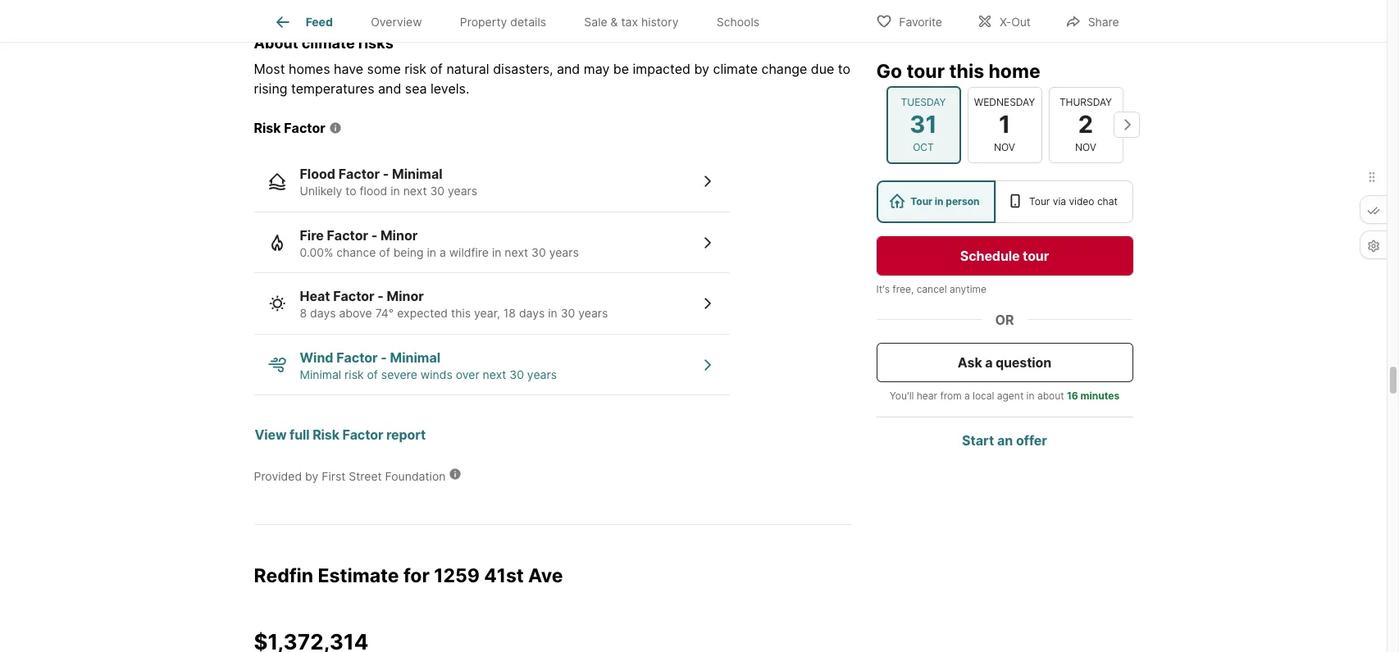 Task type: locate. For each thing, give the bounding box(es) containing it.
0 vertical spatial risk
[[254, 120, 281, 136]]

factor up street on the left bottom of the page
[[343, 427, 383, 443]]

factor for risk
[[284, 120, 325, 136]]

of up the levels.
[[430, 61, 443, 77]]

in
[[391, 184, 400, 198], [935, 194, 944, 207], [427, 245, 436, 259], [492, 245, 502, 259], [548, 306, 558, 320], [1027, 389, 1035, 401]]

2 nov from the left
[[1076, 140, 1097, 153]]

a right from
[[965, 389, 970, 401]]

1 vertical spatial minor
[[387, 288, 424, 305]]

this left year,
[[451, 306, 471, 320]]

30 right over
[[510, 367, 524, 381]]

factor for wind
[[337, 349, 378, 366]]

1 horizontal spatial tour
[[1030, 194, 1050, 207]]

1 horizontal spatial days
[[519, 306, 545, 320]]

tour inside option
[[911, 194, 933, 207]]

it's
[[877, 282, 890, 295]]

factor inside the 'fire factor - minor 0.00% chance of being in a wildfire in next 30 years'
[[327, 227, 368, 243]]

by left first on the left bottom of page
[[305, 469, 318, 483]]

- up severe
[[381, 349, 387, 366]]

fire
[[300, 227, 324, 243]]

of
[[430, 61, 443, 77], [379, 245, 390, 259], [367, 367, 378, 381]]

be
[[613, 61, 629, 77]]

0 vertical spatial a
[[440, 245, 446, 259]]

1 horizontal spatial to
[[838, 61, 851, 77]]

None button
[[886, 86, 961, 163], [968, 87, 1042, 162], [1049, 87, 1123, 162], [886, 86, 961, 163], [968, 87, 1042, 162], [1049, 87, 1123, 162]]

- up 74°
[[378, 288, 384, 305]]

0 horizontal spatial days
[[310, 306, 336, 320]]

person
[[946, 194, 980, 207]]

factor for flood
[[339, 166, 380, 182]]

0 horizontal spatial tour
[[911, 194, 933, 207]]

0 horizontal spatial risk
[[345, 367, 364, 381]]

heat factor - minor 8 days above 74° expected this year, 18 days in 30 years
[[300, 288, 608, 320]]

property
[[460, 15, 507, 29]]

agent
[[997, 389, 1024, 401]]

in right wildfire
[[492, 245, 502, 259]]

0 horizontal spatial tour
[[907, 59, 945, 82]]

schedule tour
[[960, 247, 1049, 263]]

to right due
[[838, 61, 851, 77]]

1 vertical spatial and
[[378, 81, 401, 97]]

- inside the 'fire factor - minor 0.00% chance of being in a wildfire in next 30 years'
[[371, 227, 378, 243]]

and
[[557, 61, 580, 77], [378, 81, 401, 97]]

by right impacted
[[694, 61, 710, 77]]

1 vertical spatial tour
[[1023, 247, 1049, 263]]

of inside the 'fire factor - minor 0.00% chance of being in a wildfire in next 30 years'
[[379, 245, 390, 259]]

a left wildfire
[[440, 245, 446, 259]]

property details
[[460, 15, 546, 29]]

1 horizontal spatial risk
[[405, 61, 427, 77]]

factor inside flood factor - minimal unlikely to flood in next 30 years
[[339, 166, 380, 182]]

risk
[[405, 61, 427, 77], [345, 367, 364, 381]]

minor for fire factor - minor
[[381, 227, 418, 243]]

2 vertical spatial a
[[965, 389, 970, 401]]

next right wildfire
[[505, 245, 528, 259]]

a right ask
[[985, 354, 993, 370]]

climate down 'feed' on the top left of page
[[302, 34, 355, 51]]

factor for heat
[[333, 288, 375, 305]]

1 vertical spatial this
[[451, 306, 471, 320]]

property details tab
[[441, 2, 565, 42]]

1 horizontal spatial and
[[557, 61, 580, 77]]

1 vertical spatial minimal
[[390, 349, 441, 366]]

1 horizontal spatial climate
[[713, 61, 758, 77]]

30 right 18
[[561, 306, 575, 320]]

fire factor - minor 0.00% chance of being in a wildfire in next 30 years
[[300, 227, 579, 259]]

0 horizontal spatial by
[[305, 469, 318, 483]]

0 vertical spatial climate
[[302, 34, 355, 51]]

it's free, cancel anytime
[[877, 282, 987, 295]]

tour right the schedule
[[1023, 247, 1049, 263]]

and left the may
[[557, 61, 580, 77]]

tour inside "button"
[[1023, 247, 1049, 263]]

nov for 2
[[1076, 140, 1097, 153]]

unlikely
[[300, 184, 342, 198]]

list box containing tour in person
[[877, 180, 1133, 222]]

minor inside heat factor - minor 8 days above 74° expected this year, 18 days in 30 years
[[387, 288, 424, 305]]

minor up expected
[[387, 288, 424, 305]]

1 horizontal spatial tour
[[1023, 247, 1049, 263]]

tour left person
[[911, 194, 933, 207]]

minimal for wind factor - minimal
[[390, 349, 441, 366]]

factor inside heat factor - minor 8 days above 74° expected this year, 18 days in 30 years
[[333, 288, 375, 305]]

1 vertical spatial of
[[379, 245, 390, 259]]

1 tour from the left
[[911, 194, 933, 207]]

factor up chance
[[327, 227, 368, 243]]

risk down rising at left
[[254, 120, 281, 136]]

risk inside view full risk factor report button
[[313, 427, 340, 443]]

factor inside wind factor - minimal minimal risk of severe winds over next 30 years
[[337, 349, 378, 366]]

tab list
[[254, 0, 792, 42]]

x-out
[[1000, 14, 1031, 28]]

0 horizontal spatial this
[[451, 306, 471, 320]]

ave
[[528, 565, 563, 588]]

video
[[1069, 194, 1095, 207]]

next right over
[[483, 367, 506, 381]]

0 vertical spatial minimal
[[392, 166, 443, 182]]

factor up flood
[[339, 166, 380, 182]]

2 vertical spatial of
[[367, 367, 378, 381]]

0 vertical spatial tour
[[907, 59, 945, 82]]

factor up above
[[333, 288, 375, 305]]

tour inside "option"
[[1030, 194, 1050, 207]]

oct
[[913, 140, 934, 153]]

you'll hear from a local agent in about 16 minutes
[[890, 389, 1120, 401]]

in left person
[[935, 194, 944, 207]]

tab list containing feed
[[254, 0, 792, 42]]

minimal up the 'fire factor - minor 0.00% chance of being in a wildfire in next 30 years'
[[392, 166, 443, 182]]

an
[[998, 431, 1013, 448]]

- inside heat factor - minor 8 days above 74° expected this year, 18 days in 30 years
[[378, 288, 384, 305]]

next right flood
[[403, 184, 427, 198]]

of left the being
[[379, 245, 390, 259]]

to
[[838, 61, 851, 77], [346, 184, 357, 198]]

risk
[[254, 120, 281, 136], [313, 427, 340, 443]]

go
[[877, 59, 902, 82]]

estimate
[[318, 565, 399, 588]]

- for heat factor - minor
[[378, 288, 384, 305]]

risk right full
[[313, 427, 340, 443]]

list box
[[877, 180, 1133, 222]]

via
[[1053, 194, 1066, 207]]

wind
[[300, 349, 334, 366]]

- up chance
[[371, 227, 378, 243]]

tour in person option
[[877, 180, 996, 222]]

1 horizontal spatial by
[[694, 61, 710, 77]]

about
[[254, 34, 298, 51]]

minutes
[[1081, 389, 1120, 401]]

minor up the being
[[381, 227, 418, 243]]

expected
[[397, 306, 448, 320]]

factor up flood at the left of the page
[[284, 120, 325, 136]]

0 vertical spatial this
[[949, 59, 985, 82]]

years inside heat factor - minor 8 days above 74° expected this year, 18 days in 30 years
[[579, 306, 608, 320]]

you'll
[[890, 389, 914, 401]]

30
[[430, 184, 445, 198], [532, 245, 546, 259], [561, 306, 575, 320], [510, 367, 524, 381]]

nov inside 'thursday 2 nov'
[[1076, 140, 1097, 153]]

days down the heat
[[310, 306, 336, 320]]

1 vertical spatial by
[[305, 469, 318, 483]]

1 horizontal spatial of
[[379, 245, 390, 259]]

1 horizontal spatial risk
[[313, 427, 340, 443]]

view full risk factor report button
[[254, 415, 427, 455]]

most homes have some risk of natural disasters, and may be impacted by climate change due to rising temperatures and sea levels.
[[254, 61, 851, 97]]

2 horizontal spatial a
[[985, 354, 993, 370]]

nov down 1
[[994, 140, 1016, 153]]

0 vertical spatial by
[[694, 61, 710, 77]]

risks
[[358, 34, 394, 51]]

30 right wildfire
[[532, 245, 546, 259]]

minor inside the 'fire factor - minor 0.00% chance of being in a wildfire in next 30 years'
[[381, 227, 418, 243]]

tax
[[621, 15, 638, 29]]

due
[[811, 61, 835, 77]]

of left severe
[[367, 367, 378, 381]]

0 horizontal spatial nov
[[994, 140, 1016, 153]]

1 vertical spatial a
[[985, 354, 993, 370]]

about climate risks
[[254, 34, 394, 51]]

tour for go
[[907, 59, 945, 82]]

next image
[[1114, 111, 1140, 138]]

tour
[[911, 194, 933, 207], [1030, 194, 1050, 207]]

next inside flood factor - minimal unlikely to flood in next 30 years
[[403, 184, 427, 198]]

tour
[[907, 59, 945, 82], [1023, 247, 1049, 263]]

nov
[[994, 140, 1016, 153], [1076, 140, 1097, 153]]

have
[[334, 61, 364, 77]]

30 up the 'fire factor - minor 0.00% chance of being in a wildfire in next 30 years'
[[430, 184, 445, 198]]

being
[[393, 245, 424, 259]]

in right agent
[[1027, 389, 1035, 401]]

2 vertical spatial next
[[483, 367, 506, 381]]

wednesday 1 nov
[[974, 96, 1035, 153]]

nov inside wednesday 1 nov
[[994, 140, 1016, 153]]

1 horizontal spatial a
[[965, 389, 970, 401]]

- inside flood factor - minimal unlikely to flood in next 30 years
[[383, 166, 389, 182]]

this left home
[[949, 59, 985, 82]]

risk up sea
[[405, 61, 427, 77]]

start an offer
[[962, 431, 1047, 448]]

1 days from the left
[[310, 306, 336, 320]]

0 horizontal spatial climate
[[302, 34, 355, 51]]

chat
[[1098, 194, 1118, 207]]

to inside most homes have some risk of natural disasters, and may be impacted by climate change due to rising temperatures and sea levels.
[[838, 61, 851, 77]]

sale
[[584, 15, 608, 29]]

2 horizontal spatial of
[[430, 61, 443, 77]]

- for fire factor - minor
[[371, 227, 378, 243]]

0 vertical spatial minor
[[381, 227, 418, 243]]

30 inside flood factor - minimal unlikely to flood in next 30 years
[[430, 184, 445, 198]]

tour up tuesday
[[907, 59, 945, 82]]

1 vertical spatial to
[[346, 184, 357, 198]]

this inside heat factor - minor 8 days above 74° expected this year, 18 days in 30 years
[[451, 306, 471, 320]]

thursday 2 nov
[[1060, 96, 1112, 153]]

2 tour from the left
[[1030, 194, 1050, 207]]

0 horizontal spatial of
[[367, 367, 378, 381]]

a inside the 'fire factor - minor 0.00% chance of being in a wildfire in next 30 years'
[[440, 245, 446, 259]]

16
[[1067, 389, 1079, 401]]

severe
[[381, 367, 417, 381]]

1 horizontal spatial nov
[[1076, 140, 1097, 153]]

days right 18
[[519, 306, 545, 320]]

years
[[448, 184, 478, 198], [549, 245, 579, 259], [579, 306, 608, 320], [527, 367, 557, 381]]

1 nov from the left
[[994, 140, 1016, 153]]

this
[[949, 59, 985, 82], [451, 306, 471, 320]]

risk inside most homes have some risk of natural disasters, and may be impacted by climate change due to rising temperatures and sea levels.
[[405, 61, 427, 77]]

1 vertical spatial risk
[[345, 367, 364, 381]]

0 horizontal spatial a
[[440, 245, 446, 259]]

31
[[910, 110, 937, 138]]

0 vertical spatial risk
[[405, 61, 427, 77]]

in right flood
[[391, 184, 400, 198]]

go tour this home
[[877, 59, 1041, 82]]

minimal up severe
[[390, 349, 441, 366]]

1 vertical spatial next
[[505, 245, 528, 259]]

nov down 2
[[1076, 140, 1097, 153]]

from
[[940, 389, 962, 401]]

- inside wind factor - minimal minimal risk of severe winds over next 30 years
[[381, 349, 387, 366]]

to inside flood factor - minimal unlikely to flood in next 30 years
[[346, 184, 357, 198]]

1 vertical spatial risk
[[313, 427, 340, 443]]

minimal down wind
[[300, 367, 341, 381]]

factor right wind
[[337, 349, 378, 366]]

0 vertical spatial next
[[403, 184, 427, 198]]

0 vertical spatial of
[[430, 61, 443, 77]]

next inside the 'fire factor - minor 0.00% chance of being in a wildfire in next 30 years'
[[505, 245, 528, 259]]

to left flood
[[346, 184, 357, 198]]

in right 18
[[548, 306, 558, 320]]

1 vertical spatial climate
[[713, 61, 758, 77]]

- up flood
[[383, 166, 389, 182]]

report
[[386, 427, 426, 443]]

most
[[254, 61, 285, 77]]

x-out button
[[963, 4, 1045, 37]]

overview
[[371, 15, 422, 29]]

local
[[973, 389, 995, 401]]

anytime
[[950, 282, 987, 295]]

factor
[[284, 120, 325, 136], [339, 166, 380, 182], [327, 227, 368, 243], [333, 288, 375, 305], [337, 349, 378, 366], [343, 427, 383, 443]]

of inside most homes have some risk of natural disasters, and may be impacted by climate change due to rising temperatures and sea levels.
[[430, 61, 443, 77]]

climate down schools tab
[[713, 61, 758, 77]]

-
[[383, 166, 389, 182], [371, 227, 378, 243], [378, 288, 384, 305], [381, 349, 387, 366]]

0 vertical spatial to
[[838, 61, 851, 77]]

risk left severe
[[345, 367, 364, 381]]

tour left "via"
[[1030, 194, 1050, 207]]

climate
[[302, 34, 355, 51], [713, 61, 758, 77]]

by
[[694, 61, 710, 77], [305, 469, 318, 483]]

in inside flood factor - minimal unlikely to flood in next 30 years
[[391, 184, 400, 198]]

0 horizontal spatial to
[[346, 184, 357, 198]]

0.00%
[[300, 245, 333, 259]]

years inside the 'fire factor - minor 0.00% chance of being in a wildfire in next 30 years'
[[549, 245, 579, 259]]

minor
[[381, 227, 418, 243], [387, 288, 424, 305]]

feed
[[306, 15, 333, 29]]

street
[[349, 469, 382, 483]]

minimal inside flood factor - minimal unlikely to flood in next 30 years
[[392, 166, 443, 182]]

and down the some
[[378, 81, 401, 97]]

of inside wind factor - minimal minimal risk of severe winds over next 30 years
[[367, 367, 378, 381]]

tour via video chat option
[[996, 180, 1133, 222]]



Task type: vqa. For each thing, say whether or not it's contained in the screenshot.
the a to the middle
yes



Task type: describe. For each thing, give the bounding box(es) containing it.
years inside wind factor - minimal minimal risk of severe winds over next 30 years
[[527, 367, 557, 381]]

disasters,
[[493, 61, 553, 77]]

1 horizontal spatial this
[[949, 59, 985, 82]]

redfin
[[254, 565, 314, 588]]

redfin estimate for 1259 41st ave
[[254, 565, 563, 588]]

of for minor
[[379, 245, 390, 259]]

free,
[[893, 282, 914, 295]]

schedule
[[960, 247, 1020, 263]]

details
[[510, 15, 546, 29]]

in inside heat factor - minor 8 days above 74° expected this year, 18 days in 30 years
[[548, 306, 558, 320]]

share button
[[1051, 4, 1133, 37]]

impacted
[[633, 61, 691, 77]]

chance
[[337, 245, 376, 259]]

schools
[[717, 15, 760, 29]]

30 inside wind factor - minimal minimal risk of severe winds over next 30 years
[[510, 367, 524, 381]]

climate inside most homes have some risk of natural disasters, and may be impacted by climate change due to rising temperatures and sea levels.
[[713, 61, 758, 77]]

history
[[641, 15, 679, 29]]

wind factor - minimal minimal risk of severe winds over next 30 years
[[300, 349, 557, 381]]

share
[[1088, 14, 1119, 28]]

tuesday 31 oct
[[901, 96, 946, 153]]

wildfire
[[449, 245, 489, 259]]

start
[[962, 431, 994, 448]]

for
[[404, 565, 430, 588]]

risk inside wind factor - minimal minimal risk of severe winds over next 30 years
[[345, 367, 364, 381]]

tour via video chat
[[1030, 194, 1118, 207]]

offer
[[1016, 431, 1047, 448]]

ask a question button
[[877, 342, 1133, 381]]

factor for fire
[[327, 227, 368, 243]]

winds
[[421, 367, 453, 381]]

0 vertical spatial and
[[557, 61, 580, 77]]

over
[[456, 367, 480, 381]]

ask
[[958, 354, 982, 370]]

&
[[611, 15, 618, 29]]

8
[[300, 306, 307, 320]]

0 horizontal spatial risk
[[254, 120, 281, 136]]

tour for tour in person
[[911, 194, 933, 207]]

0 horizontal spatial and
[[378, 81, 401, 97]]

start an offer link
[[962, 431, 1047, 448]]

rising
[[254, 81, 288, 97]]

30 inside the 'fire factor - minor 0.00% chance of being in a wildfire in next 30 years'
[[532, 245, 546, 259]]

schools tab
[[698, 2, 779, 42]]

74°
[[375, 306, 394, 320]]

first
[[322, 469, 346, 483]]

heat
[[300, 288, 330, 305]]

flood
[[360, 184, 387, 198]]

tuesday
[[901, 96, 946, 108]]

home
[[989, 59, 1041, 82]]

risk factor
[[254, 120, 325, 136]]

factor inside button
[[343, 427, 383, 443]]

sale & tax history
[[584, 15, 679, 29]]

year,
[[474, 306, 500, 320]]

provided
[[254, 469, 302, 483]]

cancel
[[917, 282, 947, 295]]

next inside wind factor - minimal minimal risk of severe winds over next 30 years
[[483, 367, 506, 381]]

sea
[[405, 81, 427, 97]]

may
[[584, 61, 610, 77]]

- for wind factor - minimal
[[381, 349, 387, 366]]

in right the being
[[427, 245, 436, 259]]

temperatures
[[291, 81, 374, 97]]

30 inside heat factor - minor 8 days above 74° expected this year, 18 days in 30 years
[[561, 306, 575, 320]]

schedule tour button
[[877, 235, 1133, 275]]

question
[[996, 354, 1052, 370]]

minor for heat factor - minor
[[387, 288, 424, 305]]

1259
[[434, 565, 480, 588]]

flood
[[300, 166, 336, 182]]

feed link
[[273, 12, 333, 32]]

18
[[504, 306, 516, 320]]

provided by first street foundation
[[254, 469, 446, 483]]

flood factor - minimal unlikely to flood in next 30 years
[[300, 166, 478, 198]]

41st
[[484, 565, 524, 588]]

tour for tour via video chat
[[1030, 194, 1050, 207]]

about
[[1038, 389, 1064, 401]]

levels.
[[431, 81, 470, 97]]

change
[[762, 61, 807, 77]]

a inside button
[[985, 354, 993, 370]]

view
[[255, 427, 287, 443]]

some
[[367, 61, 401, 77]]

hear
[[917, 389, 938, 401]]

nov for 1
[[994, 140, 1016, 153]]

2
[[1079, 110, 1094, 138]]

years inside flood factor - minimal unlikely to flood in next 30 years
[[448, 184, 478, 198]]

overview tab
[[352, 2, 441, 42]]

view full risk factor report
[[255, 427, 426, 443]]

above
[[339, 306, 372, 320]]

2 days from the left
[[519, 306, 545, 320]]

- for flood factor - minimal
[[383, 166, 389, 182]]

full
[[290, 427, 310, 443]]

ask a question
[[958, 354, 1052, 370]]

x-
[[1000, 14, 1012, 28]]

or
[[995, 311, 1014, 327]]

thursday
[[1060, 96, 1112, 108]]

of for minimal
[[367, 367, 378, 381]]

sale & tax history tab
[[565, 2, 698, 42]]

out
[[1012, 14, 1031, 28]]

minimal for flood factor - minimal
[[392, 166, 443, 182]]

2 vertical spatial minimal
[[300, 367, 341, 381]]

tour for schedule
[[1023, 247, 1049, 263]]

1
[[999, 110, 1011, 138]]

by inside most homes have some risk of natural disasters, and may be impacted by climate change due to rising temperatures and sea levels.
[[694, 61, 710, 77]]

favorite button
[[862, 4, 956, 37]]

in inside tour in person option
[[935, 194, 944, 207]]



